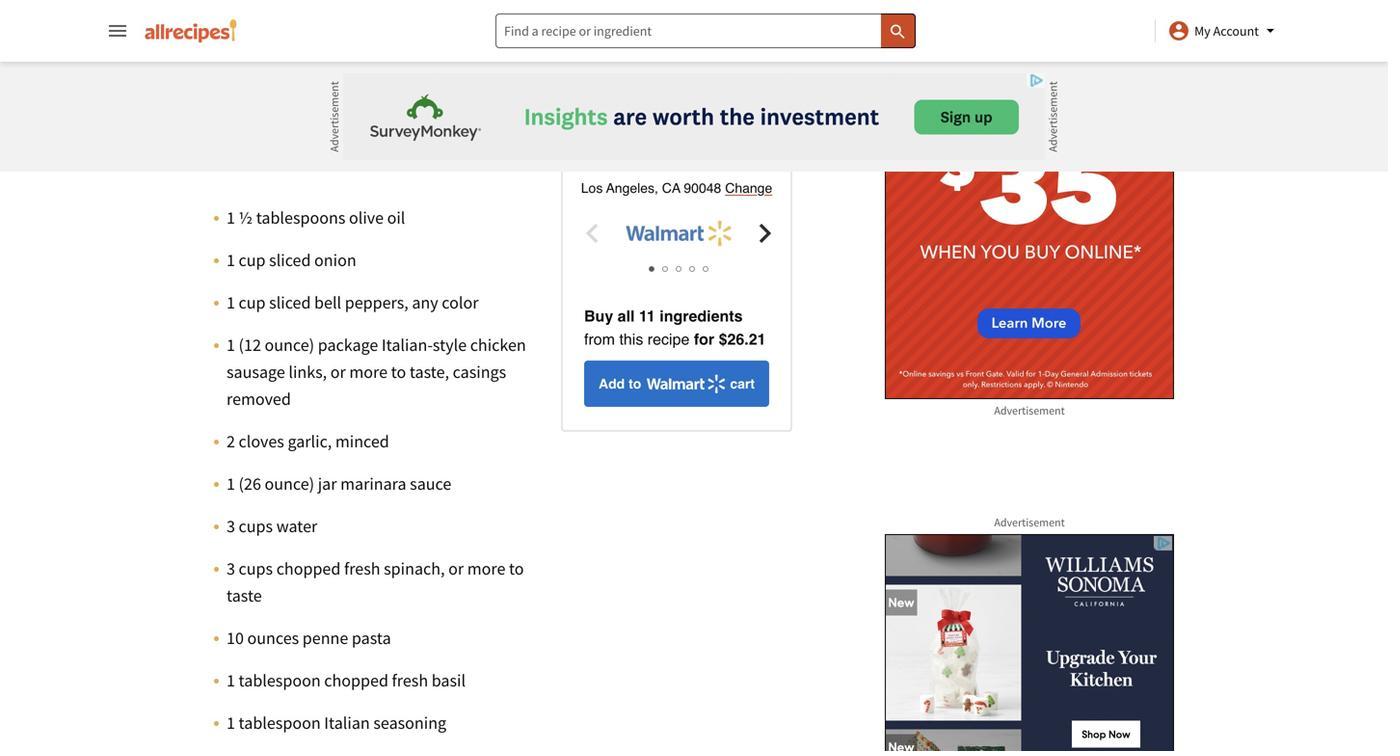Task type: describe. For each thing, give the bounding box(es) containing it.
1 for 1 (12 ounce) package
[[227, 334, 235, 356]]

seasoning
[[374, 712, 447, 734]]

my account banner
[[0, 0, 1389, 751]]

cups for 3 cups
[[239, 558, 273, 580]]

cup for sliced bell peppers, any color
[[239, 292, 266, 314]]

sausage
[[227, 361, 285, 383]]

cups for 3 cups water
[[239, 516, 273, 537]]

1 (12 ounce) package
[[227, 334, 378, 356]]

chopped fresh spinach, or more to taste
[[227, 558, 524, 607]]

tablespoons
[[256, 207, 346, 229]]

2 cloves garlic, minced
[[227, 431, 389, 453]]

sauce
[[410, 473, 452, 495]]

bell
[[314, 292, 342, 314]]

search image
[[889, 22, 908, 41]]

minced
[[335, 431, 389, 453]]

3 cups water
[[227, 516, 318, 537]]

ca
[[662, 181, 681, 196]]

0 vertical spatial walmart logo image
[[611, 214, 747, 253]]

add
[[599, 376, 625, 392]]

3 for 3 cups
[[227, 558, 235, 580]]

tablespoon for chopped fresh basil
[[239, 670, 321, 692]]

1 vertical spatial chopped
[[324, 670, 389, 692]]

1 for 1 ½ tablespoons olive oil
[[227, 207, 235, 229]]

½
[[239, 207, 253, 229]]

account image
[[1168, 19, 1191, 42]]

my account button
[[1168, 19, 1283, 42]]

chicken
[[470, 334, 526, 356]]

package
[[318, 334, 378, 356]]

offers
[[687, 142, 738, 162]]

or inside italian-style chicken sausage links, or more to taste, casings removed
[[331, 361, 346, 383]]

change
[[725, 181, 773, 196]]

ounces
[[247, 628, 299, 649]]

to inside italian-style chicken sausage links, or more to taste, casings removed
[[391, 361, 406, 383]]

peppers,
[[345, 292, 409, 314]]

(12
[[239, 334, 261, 356]]

removed
[[227, 388, 291, 410]]

Find a recipe or ingredient text field
[[496, 14, 916, 48]]

2 horizontal spatial to
[[629, 376, 642, 392]]

casings
[[453, 361, 507, 383]]

1 ½ tablespoons olive oil
[[227, 207, 405, 229]]

angeles,
[[606, 181, 659, 196]]

oil
[[387, 207, 405, 229]]

10
[[227, 628, 244, 649]]

90048
[[684, 181, 722, 196]]

1 (26 ounce) jar marinara sauce
[[227, 473, 452, 495]]

taste
[[227, 585, 262, 607]]

water
[[277, 516, 318, 537]]

buy
[[584, 307, 614, 325]]

los angeles, ca 90048 change
[[581, 181, 773, 196]]

taste,
[[410, 361, 449, 383]]

home image
[[145, 19, 237, 42]]

local
[[637, 142, 682, 162]]

cloves
[[239, 431, 284, 453]]

1 cup sliced onion
[[227, 250, 357, 271]]

fresh inside chopped fresh spinach, or more to taste
[[344, 558, 381, 580]]

1 tablespoon chopped fresh basil
[[227, 670, 466, 692]]

spinach,
[[384, 558, 445, 580]]

garlic,
[[288, 431, 332, 453]]

(26
[[239, 473, 261, 495]]

1 vertical spatial fresh
[[392, 670, 428, 692]]

ingredients
[[660, 307, 743, 325]]

none search field inside my account "banner"
[[496, 14, 916, 48]]

tablespoon for italian seasoning
[[239, 712, 321, 734]]

1 for 1 (26 ounce) jar marinara sauce
[[227, 473, 235, 495]]

2
[[227, 431, 235, 453]]



Task type: vqa. For each thing, say whether or not it's contained in the screenshot.
news link
no



Task type: locate. For each thing, give the bounding box(es) containing it.
2 tablespoon from the top
[[239, 712, 321, 734]]

tablespoon left italian
[[239, 712, 321, 734]]

fresh left basil
[[392, 670, 428, 692]]

menu image
[[106, 19, 129, 42]]

2 sliced from the top
[[269, 292, 311, 314]]

1 vertical spatial ounce)
[[265, 473, 315, 495]]

sliced down tablespoons
[[269, 250, 311, 271]]

fresh
[[344, 558, 381, 580], [392, 670, 428, 692]]

or
[[331, 361, 346, 383], [449, 558, 464, 580]]

ounce) up 'links,'
[[265, 334, 315, 356]]

advertisement region
[[214, 0, 793, 104], [885, 0, 1175, 399], [343, 73, 1045, 160], [885, 534, 1175, 751]]

3 for 3 cups water
[[227, 516, 235, 537]]

3 up the 3 cups
[[227, 516, 235, 537]]

1 for 1 cup sliced onion
[[227, 250, 235, 271]]

3 cups
[[227, 558, 273, 580]]

onion
[[314, 250, 357, 271]]

1 vertical spatial 3
[[227, 558, 235, 580]]

my
[[1195, 22, 1211, 40]]

1 for 1 cup sliced bell peppers, any color
[[227, 292, 235, 314]]

2 3 from the top
[[227, 558, 235, 580]]

1 horizontal spatial or
[[449, 558, 464, 580]]

1 ounce) from the top
[[265, 334, 315, 356]]

1 vertical spatial or
[[449, 558, 464, 580]]

cup for sliced onion
[[239, 250, 266, 271]]

0 vertical spatial or
[[331, 361, 346, 383]]

1 1 from the top
[[227, 207, 235, 229]]

italian
[[324, 712, 370, 734]]

1 cup sliced bell peppers, any color
[[227, 292, 479, 314]]

to
[[391, 361, 406, 383], [629, 376, 642, 392], [509, 558, 524, 580]]

olive
[[349, 207, 384, 229]]

more down package
[[349, 361, 388, 383]]

11
[[639, 307, 656, 325]]

color
[[442, 292, 479, 314]]

2 cups from the top
[[239, 558, 273, 580]]

italian-style chicken sausage links, or more to taste, casings removed
[[227, 334, 526, 410]]

0 vertical spatial ounce)
[[265, 334, 315, 356]]

more inside chopped fresh spinach, or more to taste
[[467, 558, 506, 580]]

0 horizontal spatial more
[[349, 361, 388, 383]]

walmart logo image down recipe
[[646, 370, 727, 398]]

1 3 from the top
[[227, 516, 235, 537]]

1 cup from the top
[[239, 250, 266, 271]]

0 vertical spatial chopped
[[277, 558, 341, 580]]

to inside chopped fresh spinach, or more to taste
[[509, 558, 524, 580]]

0 vertical spatial fresh
[[344, 558, 381, 580]]

or down package
[[331, 361, 346, 383]]

7 1 from the top
[[227, 712, 235, 734]]

cart
[[730, 376, 755, 392]]

3
[[227, 516, 235, 537], [227, 558, 235, 580]]

my account
[[1195, 22, 1260, 40]]

1 vertical spatial sliced
[[269, 292, 311, 314]]

sliced
[[269, 250, 311, 271], [269, 292, 311, 314]]

jar
[[318, 473, 337, 495]]

$26.21
[[719, 331, 766, 348]]

fresh left spinach,
[[344, 558, 381, 580]]

recipe
[[648, 331, 690, 348]]

1 vertical spatial walmart logo image
[[646, 370, 727, 398]]

caret_down image
[[1260, 19, 1283, 42]]

pasta
[[352, 628, 391, 649]]

0 vertical spatial 3
[[227, 516, 235, 537]]

sliced for sliced onion
[[269, 250, 311, 271]]

sliced left bell at the left
[[269, 292, 311, 314]]

0 vertical spatial more
[[349, 361, 388, 383]]

0 vertical spatial cup
[[239, 250, 266, 271]]

basil
[[432, 670, 466, 692]]

2 ounce) from the top
[[265, 473, 315, 495]]

ounce) for package
[[265, 334, 315, 356]]

cup
[[239, 250, 266, 271], [239, 292, 266, 314]]

more right spinach,
[[467, 558, 506, 580]]

buy all 11 ingredients from this recipe for $26.21
[[584, 307, 766, 348]]

marinara
[[341, 473, 407, 495]]

from
[[584, 331, 615, 348]]

1 vertical spatial more
[[467, 558, 506, 580]]

1 for 1 tablespoon italian seasoning
[[227, 712, 235, 734]]

more inside italian-style chicken sausage links, or more to taste, casings removed
[[349, 361, 388, 383]]

walmart logo image
[[611, 214, 747, 253], [646, 370, 727, 398]]

3 1 from the top
[[227, 292, 235, 314]]

0 vertical spatial tablespoon
[[239, 670, 321, 692]]

None search field
[[496, 14, 916, 48]]

cup down "½"
[[239, 250, 266, 271]]

1 horizontal spatial fresh
[[392, 670, 428, 692]]

this
[[620, 331, 644, 348]]

tablespoon down 'ounces'
[[239, 670, 321, 692]]

1 cups from the top
[[239, 516, 273, 537]]

1 vertical spatial cup
[[239, 292, 266, 314]]

cups left water
[[239, 516, 273, 537]]

ounce) for jar
[[265, 473, 315, 495]]

or inside chopped fresh spinach, or more to taste
[[449, 558, 464, 580]]

for
[[694, 331, 715, 348]]

add to
[[599, 376, 642, 392]]

account
[[1214, 22, 1260, 40]]

all
[[618, 307, 635, 325]]

0 horizontal spatial fresh
[[344, 558, 381, 580]]

chopped up italian
[[324, 670, 389, 692]]

cups
[[239, 516, 273, 537], [239, 558, 273, 580]]

italian-
[[382, 334, 433, 356]]

style
[[433, 334, 467, 356]]

5 1 from the top
[[227, 473, 235, 495]]

chopped
[[277, 558, 341, 580], [324, 670, 389, 692]]

2 cup from the top
[[239, 292, 266, 314]]

4 1 from the top
[[227, 334, 235, 356]]

10 ounces penne pasta
[[227, 628, 391, 649]]

cups up taste
[[239, 558, 273, 580]]

1 vertical spatial tablespoon
[[239, 712, 321, 734]]

penne
[[303, 628, 349, 649]]

ounce) left jar
[[265, 473, 315, 495]]

1 vertical spatial cups
[[239, 558, 273, 580]]

1 tablespoon italian seasoning
[[227, 712, 447, 734]]

1 horizontal spatial to
[[509, 558, 524, 580]]

1 sliced from the top
[[269, 250, 311, 271]]

1
[[227, 207, 235, 229], [227, 250, 235, 271], [227, 292, 235, 314], [227, 334, 235, 356], [227, 473, 235, 495], [227, 670, 235, 692], [227, 712, 235, 734]]

1 for 1 tablespoon chopped fresh basil
[[227, 670, 235, 692]]

0 vertical spatial sliced
[[269, 250, 311, 271]]

ingredients
[[214, 132, 386, 173]]

2 1 from the top
[[227, 250, 235, 271]]

chopped inside chopped fresh spinach, or more to taste
[[277, 558, 341, 580]]

or right spinach,
[[449, 558, 464, 580]]

walmart logo image down the los angeles, ca 90048 change
[[611, 214, 747, 253]]

0 vertical spatial cups
[[239, 516, 273, 537]]

ounce)
[[265, 334, 315, 356], [265, 473, 315, 495]]

1 tablespoon from the top
[[239, 670, 321, 692]]

any
[[412, 292, 439, 314]]

chopped down water
[[277, 558, 341, 580]]

links,
[[289, 361, 327, 383]]

sliced for sliced bell peppers, any color
[[269, 292, 311, 314]]

local offers
[[637, 142, 738, 162]]

1 horizontal spatial more
[[467, 558, 506, 580]]

0 horizontal spatial or
[[331, 361, 346, 383]]

change button
[[725, 179, 773, 198]]

0 horizontal spatial to
[[391, 361, 406, 383]]

6 1 from the top
[[227, 670, 235, 692]]

tablespoon
[[239, 670, 321, 692], [239, 712, 321, 734]]

cup up (12
[[239, 292, 266, 314]]

3 up taste
[[227, 558, 235, 580]]

more
[[349, 361, 388, 383], [467, 558, 506, 580]]

los
[[581, 181, 603, 196]]



